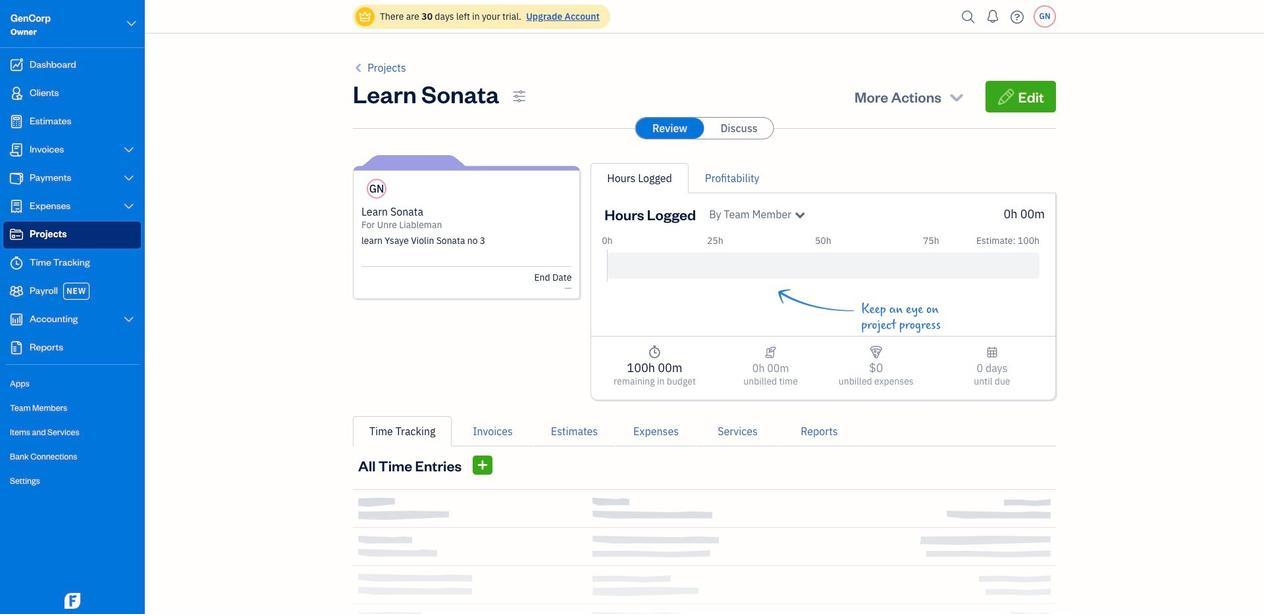 Task type: locate. For each thing, give the bounding box(es) containing it.
2 vertical spatial chevron large down image
[[123, 201, 135, 212]]

chevrondown image
[[947, 88, 966, 106]]

chart image
[[9, 313, 24, 327]]

chevronleft image
[[353, 60, 365, 76]]

freshbooks image
[[62, 594, 83, 610]]

report image
[[9, 342, 24, 355]]

client image
[[9, 87, 24, 100]]

search image
[[958, 7, 979, 27]]

go to help image
[[1007, 7, 1028, 27]]

chevron large down image for expense icon
[[123, 201, 135, 212]]

chevron large down image for invoice icon
[[123, 145, 135, 155]]

1 chevron large down image from the top
[[123, 145, 135, 155]]

3 chevron large down image from the top
[[123, 201, 135, 212]]

project image
[[9, 228, 24, 242]]

chevron large down image
[[125, 16, 138, 32], [123, 315, 135, 325]]

crown image
[[358, 10, 372, 23]]

timetracking image
[[648, 345, 661, 361]]

2 chevron large down image from the top
[[123, 173, 135, 184]]

0 vertical spatial chevron large down image
[[123, 145, 135, 155]]

invoices image
[[765, 345, 777, 361]]

Hours Logged Group By field
[[704, 207, 807, 223]]

notifications image
[[982, 3, 1003, 30]]

expenses image
[[869, 345, 883, 361]]

estimate image
[[9, 115, 24, 128]]

1 vertical spatial chevron large down image
[[123, 173, 135, 184]]

team image
[[9, 285, 24, 298]]

dashboard image
[[9, 59, 24, 72]]

chevron large down image
[[123, 145, 135, 155], [123, 173, 135, 184], [123, 201, 135, 212]]

expense image
[[9, 200, 24, 213]]



Task type: vqa. For each thing, say whether or not it's contained in the screenshot.
expense icon chevron large down icon
yes



Task type: describe. For each thing, give the bounding box(es) containing it.
0 vertical spatial chevron large down image
[[125, 16, 138, 32]]

payment image
[[9, 172, 24, 185]]

1 vertical spatial chevron large down image
[[123, 315, 135, 325]]

main element
[[0, 0, 178, 615]]

calendar image
[[986, 345, 998, 361]]

time entry menu image
[[477, 458, 489, 474]]

pencil image
[[997, 88, 1015, 106]]

chevron large down image for payment image
[[123, 173, 135, 184]]

settings for this project image
[[512, 89, 526, 105]]

invoice image
[[9, 144, 24, 157]]

timer image
[[9, 257, 24, 270]]



